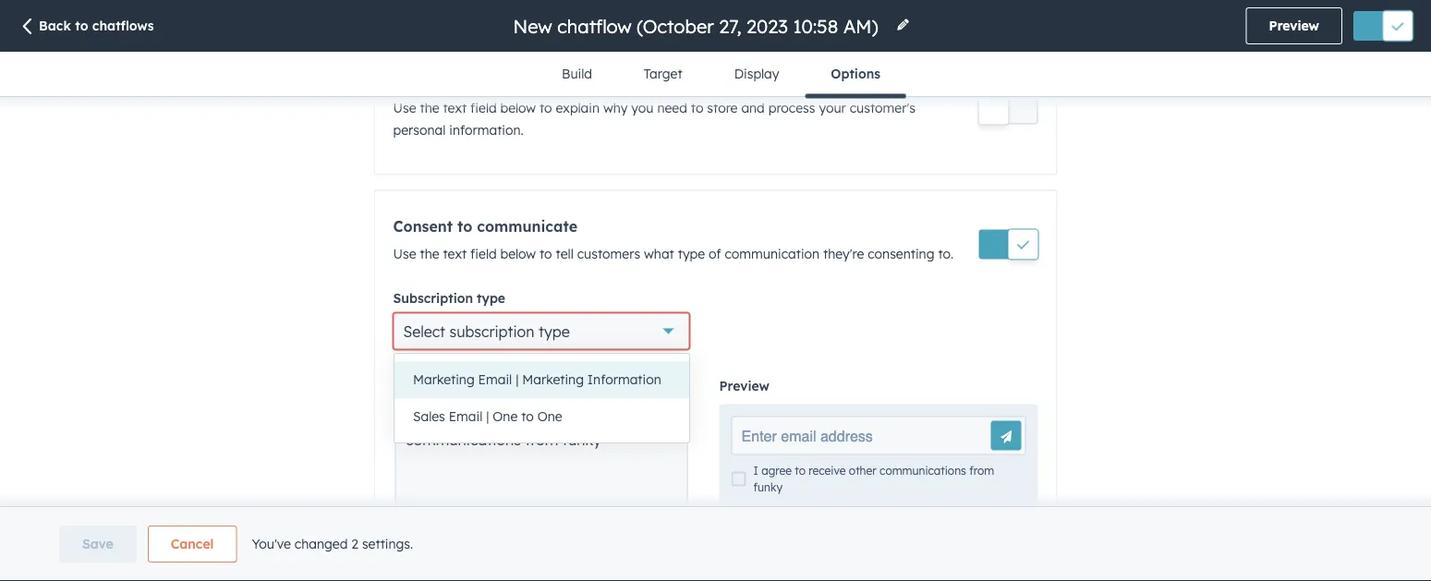 Task type: vqa. For each thing, say whether or not it's contained in the screenshot.
"Use" to the bottom
yes



Task type: describe. For each thing, give the bounding box(es) containing it.
to right back
[[75, 18, 88, 34]]

text for use the text field below to explain why you need to store and process your customer's personal information.
[[443, 99, 467, 115]]

email for sales
[[449, 408, 483, 425]]

cancel button
[[148, 526, 237, 563]]

1 marketing from the left
[[413, 371, 475, 388]]

information
[[587, 371, 661, 388]]

| for one
[[486, 408, 489, 425]]

to inside text box
[[461, 410, 475, 428]]

Enter email address field
[[732, 417, 991, 454]]

agree inside text box
[[416, 410, 457, 428]]

communication
[[725, 245, 820, 261]]

settings.
[[362, 536, 413, 552]]

the for use the text field below to tell customers what type of communication they're consenting to.
[[420, 245, 439, 261]]

other inside text box
[[533, 410, 570, 428]]

field for explain
[[470, 99, 497, 115]]

customers
[[577, 245, 640, 261]]

sales email | one to one button
[[395, 398, 689, 435]]

text for use the text field below to tell customers what type of communication they're consenting to.
[[443, 245, 467, 261]]

checkbox
[[393, 374, 456, 391]]

customer's
[[850, 99, 916, 115]]

target button
[[618, 52, 708, 96]]

the for use the text field below to explain why you need to store and process your customer's personal information.
[[420, 99, 439, 115]]

receive inside text box
[[479, 410, 529, 428]]

0 horizontal spatial type
[[477, 289, 505, 306]]

target
[[644, 66, 682, 82]]

store
[[707, 99, 738, 115]]

1 vertical spatial receive
[[809, 464, 846, 478]]

select subscription type button
[[393, 313, 690, 350]]

changed
[[295, 536, 348, 552]]

save
[[82, 536, 113, 552]]

2 horizontal spatial type
[[678, 245, 705, 261]]

why
[[603, 99, 628, 115]]

2 one from the left
[[537, 408, 562, 425]]

tell
[[556, 245, 574, 261]]

navigation containing build
[[536, 52, 906, 98]]

personal
[[393, 121, 446, 138]]

1 horizontal spatial i agree to receive other communications from funky
[[754, 464, 994, 494]]

i inside i agree to receive other communications from funky text box
[[406, 410, 412, 428]]

back to chatflows button
[[18, 17, 154, 37]]

explain
[[556, 99, 600, 115]]

1 vertical spatial agree
[[762, 464, 792, 478]]

1 vertical spatial communications
[[880, 464, 966, 478]]

marketing email | marketing information button
[[395, 361, 689, 398]]

to right need
[[691, 99, 703, 115]]

process
[[768, 99, 815, 115]]

back
[[39, 18, 71, 34]]

your
[[819, 99, 846, 115]]

display
[[734, 66, 779, 82]]

1 vertical spatial preview
[[719, 378, 770, 394]]

options
[[831, 66, 880, 82]]

consenting
[[868, 245, 934, 261]]

use the text field below to explain why you need to store and process your customer's personal information.
[[393, 99, 916, 138]]

use the text field below to tell customers what type of communication they're consenting to.
[[393, 245, 954, 261]]

to left 'explain'
[[540, 99, 552, 115]]



Task type: locate. For each thing, give the bounding box(es) containing it.
0 vertical spatial field
[[470, 99, 497, 115]]

use up personal
[[393, 99, 416, 115]]

receive down enter email address field
[[809, 464, 846, 478]]

1 horizontal spatial type
[[539, 322, 570, 340]]

label
[[459, 374, 490, 391]]

1 vertical spatial i agree to receive other communications from funky
[[754, 464, 994, 494]]

2 vertical spatial type
[[539, 322, 570, 340]]

0 vertical spatial preview
[[1269, 18, 1319, 34]]

2 below from the top
[[500, 245, 536, 261]]

to right consent
[[457, 217, 472, 235]]

need
[[657, 99, 687, 115]]

0 vertical spatial communications
[[406, 430, 521, 448]]

1 vertical spatial below
[[500, 245, 536, 261]]

back to chatflows
[[39, 18, 154, 34]]

1 horizontal spatial marketing
[[522, 371, 584, 388]]

they're
[[823, 245, 864, 261]]

1 use from the top
[[393, 99, 416, 115]]

the
[[420, 99, 439, 115], [420, 245, 439, 261]]

0 horizontal spatial |
[[486, 408, 489, 425]]

0 vertical spatial receive
[[479, 410, 529, 428]]

from
[[525, 430, 558, 448], [969, 464, 994, 478]]

field
[[470, 99, 497, 115], [470, 245, 497, 261]]

1 vertical spatial use
[[393, 245, 416, 261]]

the inside use the text field below to explain why you need to store and process your customer's personal information.
[[420, 99, 439, 115]]

0 horizontal spatial funky
[[563, 430, 601, 448]]

1 vertical spatial email
[[449, 408, 483, 425]]

1 below from the top
[[500, 99, 536, 115]]

funky
[[563, 430, 601, 448], [754, 481, 783, 494]]

field down consent to communicate
[[470, 245, 497, 261]]

1 horizontal spatial communications
[[880, 464, 966, 478]]

receive down label
[[479, 410, 529, 428]]

text inside use the text field below to explain why you need to store and process your customer's personal information.
[[443, 99, 467, 115]]

you've
[[252, 536, 291, 552]]

other down marketing email | marketing information button
[[533, 410, 570, 428]]

preview button
[[1246, 7, 1342, 44]]

type up subscription
[[477, 289, 505, 306]]

below for explain
[[500, 99, 536, 115]]

communicate
[[477, 217, 577, 235]]

type up marketing email | marketing information button
[[539, 322, 570, 340]]

2 field from the top
[[470, 245, 497, 261]]

field inside use the text field below to explain why you need to store and process your customer's personal information.
[[470, 99, 497, 115]]

other
[[533, 410, 570, 428], [849, 464, 877, 478]]

text
[[443, 99, 467, 115], [443, 245, 467, 261]]

display button
[[708, 52, 805, 96]]

agree
[[416, 410, 457, 428], [762, 464, 792, 478]]

i
[[406, 410, 412, 428], [754, 464, 758, 478]]

0 vertical spatial |
[[516, 371, 519, 388]]

list box
[[395, 354, 689, 443]]

0 horizontal spatial preview
[[719, 378, 770, 394]]

0 vertical spatial funky
[[563, 430, 601, 448]]

agree down enter email address field
[[762, 464, 792, 478]]

0 horizontal spatial one
[[493, 408, 518, 425]]

I agree to receive other communications from funky text field
[[406, 409, 678, 497]]

use inside use the text field below to explain why you need to store and process your customer's personal information.
[[393, 99, 416, 115]]

1 vertical spatial |
[[486, 408, 489, 425]]

0 horizontal spatial agree
[[416, 410, 457, 428]]

0 vertical spatial i agree to receive other communications from funky
[[406, 410, 601, 448]]

1 vertical spatial text
[[443, 245, 467, 261]]

and
[[741, 99, 765, 115]]

to
[[75, 18, 88, 34], [540, 99, 552, 115], [691, 99, 703, 115], [457, 217, 472, 235], [540, 245, 552, 261], [521, 408, 534, 425], [461, 410, 475, 428], [795, 464, 806, 478]]

0 horizontal spatial i
[[406, 410, 412, 428]]

to down enter email address field
[[795, 464, 806, 478]]

from inside text box
[[525, 430, 558, 448]]

1 horizontal spatial i
[[754, 464, 758, 478]]

1 text from the top
[[443, 99, 467, 115]]

0 vertical spatial agree
[[416, 410, 457, 428]]

subscription
[[393, 289, 473, 306]]

0 horizontal spatial i agree to receive other communications from funky
[[406, 410, 601, 448]]

0 vertical spatial other
[[533, 410, 570, 428]]

1 horizontal spatial one
[[537, 408, 562, 425]]

cancel
[[171, 536, 214, 552]]

build button
[[536, 52, 618, 96]]

0 vertical spatial use
[[393, 99, 416, 115]]

0 horizontal spatial marketing
[[413, 371, 475, 388]]

1 the from the top
[[420, 99, 439, 115]]

checkbox label
[[393, 374, 490, 391]]

one
[[493, 408, 518, 425], [537, 408, 562, 425]]

chatflows
[[92, 18, 154, 34]]

1 vertical spatial the
[[420, 245, 439, 261]]

agree down checkbox label
[[416, 410, 457, 428]]

navigation
[[536, 52, 906, 98]]

i agree to receive other communications from funky down enter email address field
[[754, 464, 994, 494]]

communications inside text box
[[406, 430, 521, 448]]

preview
[[1269, 18, 1319, 34], [719, 378, 770, 394]]

one down marketing email | marketing information
[[493, 408, 518, 425]]

1 horizontal spatial receive
[[809, 464, 846, 478]]

below up the information.
[[500, 99, 536, 115]]

to down marketing email | marketing information
[[521, 408, 534, 425]]

information.
[[449, 121, 524, 138]]

0 vertical spatial type
[[678, 245, 705, 261]]

email
[[478, 371, 512, 388], [449, 408, 483, 425]]

0 vertical spatial text
[[443, 99, 467, 115]]

subscription type
[[393, 289, 505, 306]]

| down label
[[486, 408, 489, 425]]

1 horizontal spatial preview
[[1269, 18, 1319, 34]]

use for use the text field below to explain why you need to store and process your customer's personal information.
[[393, 99, 416, 115]]

email up sales email | one to one
[[478, 371, 512, 388]]

consent
[[393, 217, 453, 235]]

to down label
[[461, 410, 475, 428]]

email for marketing
[[478, 371, 512, 388]]

1 horizontal spatial from
[[969, 464, 994, 478]]

1 vertical spatial funky
[[754, 481, 783, 494]]

the down consent
[[420, 245, 439, 261]]

communications down enter email address field
[[880, 464, 966, 478]]

2 the from the top
[[420, 245, 439, 261]]

i agree to receive other communications from funky
[[406, 410, 601, 448], [754, 464, 994, 494]]

1 vertical spatial other
[[849, 464, 877, 478]]

0 horizontal spatial receive
[[479, 410, 529, 428]]

communications down sales email | one to one
[[406, 430, 521, 448]]

marketing
[[413, 371, 475, 388], [522, 371, 584, 388]]

of
[[709, 245, 721, 261]]

1 horizontal spatial agree
[[762, 464, 792, 478]]

other down enter email address field
[[849, 464, 877, 478]]

below down communicate
[[500, 245, 536, 261]]

1 horizontal spatial funky
[[754, 481, 783, 494]]

| right label
[[516, 371, 519, 388]]

select subscription type
[[403, 322, 570, 340]]

you've changed 2 settings.
[[252, 536, 413, 552]]

i agree to receive other communications from funky inside text box
[[406, 410, 601, 448]]

below inside use the text field below to explain why you need to store and process your customer's personal information.
[[500, 99, 536, 115]]

1 field from the top
[[470, 99, 497, 115]]

2 marketing from the left
[[522, 371, 584, 388]]

the up personal
[[420, 99, 439, 115]]

consent to communicate
[[393, 217, 577, 235]]

you
[[631, 99, 654, 115]]

receive
[[479, 410, 529, 428], [809, 464, 846, 478]]

1 vertical spatial i
[[754, 464, 758, 478]]

preview inside button
[[1269, 18, 1319, 34]]

|
[[516, 371, 519, 388], [486, 408, 489, 425]]

type left "of" on the top
[[678, 245, 705, 261]]

email down label
[[449, 408, 483, 425]]

options button
[[805, 52, 906, 98]]

1 vertical spatial field
[[470, 245, 497, 261]]

marketing up sales
[[413, 371, 475, 388]]

1 vertical spatial type
[[477, 289, 505, 306]]

to.
[[938, 245, 954, 261]]

select
[[403, 322, 445, 340]]

None field
[[511, 13, 885, 38]]

0 horizontal spatial communications
[[406, 430, 521, 448]]

1 vertical spatial from
[[969, 464, 994, 478]]

sales
[[413, 408, 445, 425]]

what
[[644, 245, 674, 261]]

1 horizontal spatial |
[[516, 371, 519, 388]]

text down consent to communicate
[[443, 245, 467, 261]]

0 horizontal spatial from
[[525, 430, 558, 448]]

0 vertical spatial i
[[406, 410, 412, 428]]

1 one from the left
[[493, 408, 518, 425]]

to left tell
[[540, 245, 552, 261]]

marketing email | marketing information
[[413, 371, 661, 388]]

text up the information.
[[443, 99, 467, 115]]

build
[[562, 66, 592, 82]]

marketing up 'sales email | one to one' button
[[522, 371, 584, 388]]

2
[[351, 536, 358, 552]]

2 text from the top
[[443, 245, 467, 261]]

0 vertical spatial below
[[500, 99, 536, 115]]

type
[[678, 245, 705, 261], [477, 289, 505, 306], [539, 322, 570, 340]]

below
[[500, 99, 536, 115], [500, 245, 536, 261]]

funky inside i agree to receive other communications from funky text box
[[563, 430, 601, 448]]

one down marketing email | marketing information button
[[537, 408, 562, 425]]

field for tell
[[470, 245, 497, 261]]

use down consent
[[393, 245, 416, 261]]

0 vertical spatial the
[[420, 99, 439, 115]]

save button
[[59, 526, 137, 563]]

i agree to receive other communications from funky down label
[[406, 410, 601, 448]]

type inside dropdown button
[[539, 322, 570, 340]]

subscription
[[449, 322, 534, 340]]

list box containing marketing email | marketing information
[[395, 354, 689, 443]]

field up the information.
[[470, 99, 497, 115]]

use for use the text field below to tell customers what type of communication they're consenting to.
[[393, 245, 416, 261]]

below for tell
[[500, 245, 536, 261]]

0 vertical spatial email
[[478, 371, 512, 388]]

0 vertical spatial from
[[525, 430, 558, 448]]

use
[[393, 99, 416, 115], [393, 245, 416, 261]]

sales email | one to one
[[413, 408, 562, 425]]

| for marketing
[[516, 371, 519, 388]]

0 horizontal spatial other
[[533, 410, 570, 428]]

communications
[[406, 430, 521, 448], [880, 464, 966, 478]]

2 use from the top
[[393, 245, 416, 261]]

1 horizontal spatial other
[[849, 464, 877, 478]]



